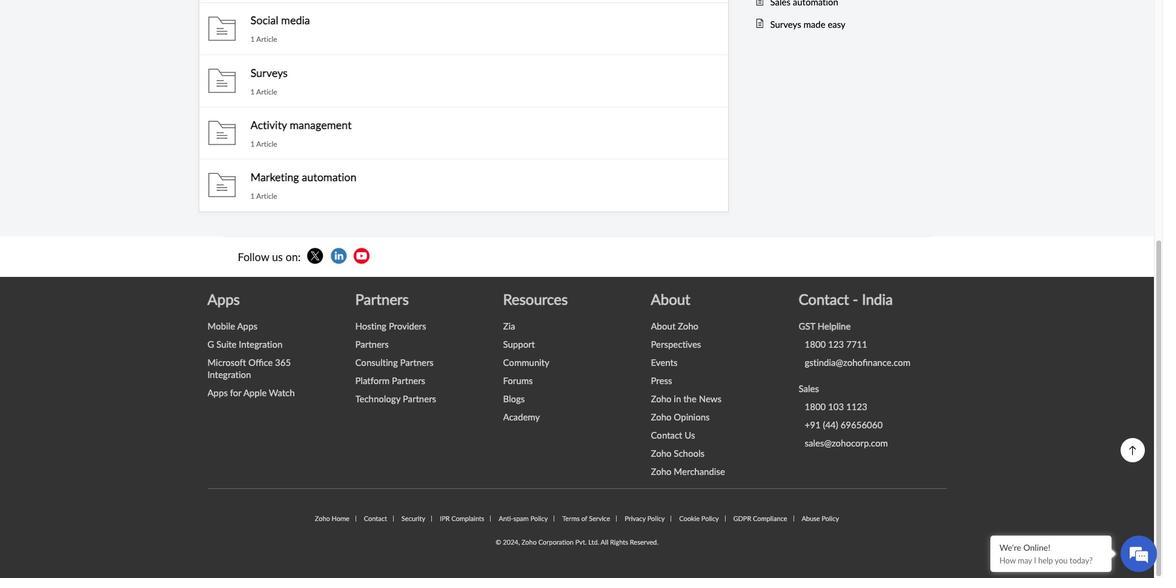 Task type: describe. For each thing, give the bounding box(es) containing it.
1123
[[847, 401, 868, 413]]

apple
[[244, 387, 267, 399]]

-
[[853, 289, 859, 309]]

technology
[[356, 393, 401, 405]]

we're online! how may i help you today?
[[1000, 542, 1094, 566]]

marketing automation
[[251, 170, 357, 184]]

partners up hosting providers link
[[356, 289, 409, 309]]

on:
[[286, 249, 301, 264]]

privacy policy link
[[625, 514, 665, 523]]

online!
[[1024, 542, 1051, 553]]

© 2024, zoho corporation pvt. ltd. all rights reserved.
[[496, 538, 659, 547]]

press link
[[651, 372, 673, 390]]

g suite integration link
[[208, 335, 283, 353]]

surveys made easy
[[771, 18, 846, 30]]

zoho in the news link
[[651, 390, 722, 408]]

community
[[503, 357, 550, 369]]

ipr complaints link
[[440, 514, 485, 523]]

policy for cookie policy
[[702, 514, 719, 523]]

marketing automation link
[[251, 170, 357, 184]]

schools
[[674, 447, 705, 460]]

partners up 'platform partners' link
[[400, 357, 434, 369]]

news
[[699, 393, 722, 405]]

2024,
[[503, 538, 520, 547]]

abuse policy link
[[802, 514, 840, 523]]

perspectives
[[651, 338, 702, 350]]

gdpr compliance
[[734, 514, 788, 523]]

platform partners link
[[356, 372, 426, 390]]

mobile
[[208, 320, 235, 332]]

all
[[601, 538, 609, 547]]

7711
[[847, 338, 868, 350]]

help
[[1039, 555, 1054, 566]]

activity
[[251, 117, 287, 132]]

merchandise
[[674, 466, 726, 478]]

hosting providers link
[[356, 317, 426, 335]]

privacy policy
[[625, 514, 665, 523]]

community link
[[503, 353, 550, 372]]

service
[[589, 514, 611, 523]]

1 for surveys
[[251, 86, 255, 97]]

1 vertical spatial apps
[[237, 320, 258, 332]]

abuse
[[802, 514, 821, 523]]

zoho down contact us link
[[651, 447, 672, 460]]

zoho right 2024,
[[522, 538, 537, 547]]

ipr complaints
[[440, 514, 485, 523]]

cookie
[[680, 514, 700, 523]]

partners up technology partners link
[[392, 375, 426, 387]]

zoho merchandise link
[[651, 463, 726, 481]]

us
[[272, 249, 283, 264]]

consulting partners link
[[356, 353, 434, 372]]

1800 inside "sales 1800 103 1123 +91 (44) 69656060 sales@zohocorp.com"
[[805, 401, 826, 413]]

resources
[[503, 289, 568, 309]]

sales@zohocorp.com
[[805, 437, 889, 449]]

platform
[[356, 375, 390, 387]]

article for activity management
[[256, 139, 277, 149]]

2 vertical spatial apps
[[208, 387, 228, 399]]

about for about
[[651, 289, 691, 309]]

zia link
[[503, 317, 516, 335]]

we're
[[1000, 542, 1022, 553]]

complaints
[[452, 514, 485, 523]]

1 article for marketing automation
[[251, 191, 277, 201]]

0 vertical spatial apps
[[208, 289, 240, 309]]

home
[[332, 514, 350, 523]]

marketing
[[251, 170, 299, 184]]

0 vertical spatial integration
[[239, 338, 283, 350]]

(44)
[[823, 419, 839, 431]]

1800 inside gst helpline 1800 123 7711 gstindia@zohofinance.com
[[805, 338, 826, 350]]

activity management
[[251, 117, 352, 132]]

contact inside about zoho perspectives events press zoho in the news zoho opinions contact us zoho schools zoho merchandise
[[651, 429, 683, 441]]

pvt.
[[576, 538, 587, 547]]

zoho opinions link
[[651, 408, 710, 426]]

the
[[684, 393, 697, 405]]

gst helpline link
[[799, 317, 851, 335]]

automation
[[302, 170, 357, 184]]

microsoft
[[208, 357, 246, 369]]

terms of service
[[563, 514, 611, 523]]

+91
[[805, 419, 821, 431]]

sales 1800 103 1123 +91 (44) 69656060 sales@zohocorp.com
[[799, 383, 889, 449]]

watch
[[269, 387, 295, 399]]

zoho up contact us link
[[651, 411, 672, 423]]

abuse policy
[[802, 514, 840, 523]]

article for social media
[[256, 34, 277, 45]]

providers
[[389, 320, 426, 332]]

gst helpline 1800 123 7711 gstindia@zohofinance.com
[[799, 320, 911, 369]]

social
[[251, 13, 279, 28]]

zoho left home in the bottom of the page
[[315, 514, 330, 523]]

privacy
[[625, 514, 646, 523]]

management
[[290, 117, 352, 132]]



Task type: locate. For each thing, give the bounding box(es) containing it.
ltd.
[[589, 538, 600, 547]]

surveys up the activity
[[251, 65, 288, 80]]

sales@zohocorp.com link
[[805, 434, 889, 452]]

i
[[1035, 555, 1037, 566]]

1 vertical spatial about
[[651, 320, 676, 332]]

suite
[[217, 338, 237, 350]]

article
[[256, 34, 277, 45], [256, 86, 277, 97], [256, 139, 277, 149], [256, 191, 277, 201]]

g
[[208, 338, 214, 350]]

may
[[1019, 555, 1033, 566]]

1 for social media
[[251, 34, 255, 45]]

0 vertical spatial contact
[[799, 289, 850, 309]]

123
[[829, 338, 845, 350]]

4 1 article from the top
[[251, 191, 277, 201]]

article for surveys
[[256, 86, 277, 97]]

contact
[[799, 289, 850, 309], [651, 429, 683, 441], [364, 514, 387, 523]]

contact up the gst helpline link at the bottom right of page
[[799, 289, 850, 309]]

for
[[230, 387, 242, 399]]

about for about zoho perspectives events press zoho in the news zoho opinions contact us zoho schools zoho merchandise
[[651, 320, 676, 332]]

apps up mobile
[[208, 289, 240, 309]]

consulting
[[356, 357, 398, 369]]

4 article from the top
[[256, 191, 277, 201]]

1 article for surveys
[[251, 86, 277, 97]]

1 article for activity management
[[251, 139, 277, 149]]

2 article from the top
[[256, 86, 277, 97]]

partners down hosting
[[356, 338, 389, 350]]

1 article from the top
[[256, 34, 277, 45]]

policy right the abuse at the bottom of the page
[[822, 514, 840, 523]]

contact up 'zoho schools' link
[[651, 429, 683, 441]]

article down the activity
[[256, 139, 277, 149]]

4 policy from the left
[[822, 514, 840, 523]]

0 vertical spatial about
[[651, 289, 691, 309]]

article down social
[[256, 34, 277, 45]]

article down surveys link
[[256, 86, 277, 97]]

partners link
[[356, 335, 389, 353]]

1800 down gst
[[805, 338, 826, 350]]

1 article down surveys link
[[251, 86, 277, 97]]

zia
[[503, 320, 516, 332]]

policy right privacy
[[648, 514, 665, 523]]

terms
[[563, 514, 580, 523]]

2 1800 from the top
[[805, 401, 826, 413]]

1 article down social
[[251, 34, 277, 45]]

1 vertical spatial 1800
[[805, 401, 826, 413]]

1 about from the top
[[651, 289, 691, 309]]

3 policy from the left
[[702, 514, 719, 523]]

media
[[281, 13, 310, 28]]

forums link
[[503, 372, 533, 390]]

opinions
[[674, 411, 710, 423]]

article for marketing automation
[[256, 191, 277, 201]]

india
[[863, 289, 893, 309]]

0 horizontal spatial surveys
[[251, 65, 288, 80]]

surveys link
[[251, 65, 288, 80]]

office
[[249, 357, 273, 369]]

security
[[402, 514, 426, 523]]

sales
[[799, 383, 820, 395]]

1 1 from the top
[[251, 34, 255, 45]]

contact for 'contact' link
[[364, 514, 387, 523]]

1 article down the activity
[[251, 139, 277, 149]]

1 vertical spatial contact
[[651, 429, 683, 441]]

1 1800 from the top
[[805, 338, 826, 350]]

article down marketing
[[256, 191, 277, 201]]

©
[[496, 538, 502, 547]]

zoho
[[678, 320, 699, 332], [651, 393, 672, 405], [651, 411, 672, 423], [651, 447, 672, 460], [651, 466, 672, 478], [315, 514, 330, 523], [522, 538, 537, 547]]

made
[[804, 18, 826, 30]]

cookie policy
[[680, 514, 719, 523]]

zoho left the 'in'
[[651, 393, 672, 405]]

contact us link
[[651, 426, 696, 444]]

3 1 from the top
[[251, 139, 255, 149]]

1800 up +91
[[805, 401, 826, 413]]

of
[[582, 514, 588, 523]]

1 article down marketing
[[251, 191, 277, 201]]

1 down surveys link
[[251, 86, 255, 97]]

about up perspectives link
[[651, 320, 676, 332]]

surveys left made
[[771, 18, 802, 30]]

contact right home in the bottom of the page
[[364, 514, 387, 523]]

in
[[674, 393, 682, 405]]

social media
[[251, 13, 310, 28]]

0 horizontal spatial contact
[[364, 514, 387, 523]]

partners
[[356, 289, 409, 309], [356, 338, 389, 350], [400, 357, 434, 369], [392, 375, 426, 387], [403, 393, 436, 405]]

anti-spam policy
[[499, 514, 548, 523]]

policy right cookie
[[702, 514, 719, 523]]

how
[[1000, 555, 1017, 566]]

policy for abuse policy
[[822, 514, 840, 523]]

1 for activity management
[[251, 139, 255, 149]]

1 down social
[[251, 34, 255, 45]]

you
[[1056, 555, 1068, 566]]

1 vertical spatial surveys
[[251, 65, 288, 80]]

anti-spam policy link
[[499, 514, 548, 523]]

contact - india
[[799, 289, 893, 309]]

integration up office
[[239, 338, 283, 350]]

events
[[651, 357, 678, 369]]

zoho down 'zoho schools' link
[[651, 466, 672, 478]]

apps left for
[[208, 387, 228, 399]]

activity management link
[[251, 117, 352, 132]]

about inside about zoho perspectives events press zoho in the news zoho opinions contact us zoho schools zoho merchandise
[[651, 320, 676, 332]]

3 1 article from the top
[[251, 139, 277, 149]]

3 article from the top
[[256, 139, 277, 149]]

zoho up perspectives link
[[678, 320, 699, 332]]

103
[[829, 401, 845, 413]]

1
[[251, 34, 255, 45], [251, 86, 255, 97], [251, 139, 255, 149], [251, 191, 255, 201]]

0 vertical spatial surveys
[[771, 18, 802, 30]]

mobile apps g suite integration microsoft office 365 integration apps for apple watch
[[208, 320, 295, 399]]

events link
[[651, 353, 678, 372]]

about
[[651, 289, 691, 309], [651, 320, 676, 332]]

security link
[[402, 514, 426, 523]]

1 article for social media
[[251, 34, 277, 45]]

contact link
[[364, 514, 387, 523]]

easy
[[828, 18, 846, 30]]

integration
[[239, 338, 283, 350], [208, 369, 251, 381]]

policy for privacy policy
[[648, 514, 665, 523]]

1 1 article from the top
[[251, 34, 277, 45]]

spam
[[514, 514, 529, 523]]

gst
[[799, 320, 816, 332]]

1 horizontal spatial surveys
[[771, 18, 802, 30]]

perspectives link
[[651, 335, 702, 353]]

sales link
[[799, 380, 820, 398]]

compliance
[[754, 514, 788, 523]]

surveys for surveys made easy
[[771, 18, 802, 30]]

2 1 from the top
[[251, 86, 255, 97]]

follow
[[238, 249, 269, 264]]

2 horizontal spatial contact
[[799, 289, 850, 309]]

apps up g suite integration link
[[237, 320, 258, 332]]

2 about from the top
[[651, 320, 676, 332]]

+91 (44) 69656060 link
[[805, 416, 883, 434]]

1 down marketing
[[251, 191, 255, 201]]

1 policy from the left
[[531, 514, 548, 523]]

1 for marketing automation
[[251, 191, 255, 201]]

integration up for
[[208, 369, 251, 381]]

0 vertical spatial 1800
[[805, 338, 826, 350]]

press
[[651, 375, 673, 387]]

today?
[[1070, 555, 1094, 566]]

2 1 article from the top
[[251, 86, 277, 97]]

about up the "about zoho" link
[[651, 289, 691, 309]]

surveys for surveys
[[251, 65, 288, 80]]

support link
[[503, 335, 535, 353]]

surveys made easy link
[[771, 17, 944, 31]]

2 vertical spatial contact
[[364, 514, 387, 523]]

policy right spam
[[531, 514, 548, 523]]

2 policy from the left
[[648, 514, 665, 523]]

reserved.
[[630, 538, 659, 547]]

contact for contact - india
[[799, 289, 850, 309]]

1 article
[[251, 34, 277, 45], [251, 86, 277, 97], [251, 139, 277, 149], [251, 191, 277, 201]]

surveys
[[771, 18, 802, 30], [251, 65, 288, 80]]

1 horizontal spatial contact
[[651, 429, 683, 441]]

terms of service link
[[563, 514, 611, 523]]

hosting providers partners consulting partners platform partners technology partners
[[356, 320, 436, 405]]

partners down 'platform partners' link
[[403, 393, 436, 405]]

1 vertical spatial integration
[[208, 369, 251, 381]]

4 1 from the top
[[251, 191, 255, 201]]

gdpr compliance link
[[734, 514, 788, 523]]

1 down the activity
[[251, 139, 255, 149]]

zoho schools link
[[651, 444, 705, 463]]

policy
[[531, 514, 548, 523], [648, 514, 665, 523], [702, 514, 719, 523], [822, 514, 840, 523]]

hosting
[[356, 320, 387, 332]]



Task type: vqa. For each thing, say whether or not it's contained in the screenshot.
A Gif showing how to edit the email address that is registered incorrectly. image
no



